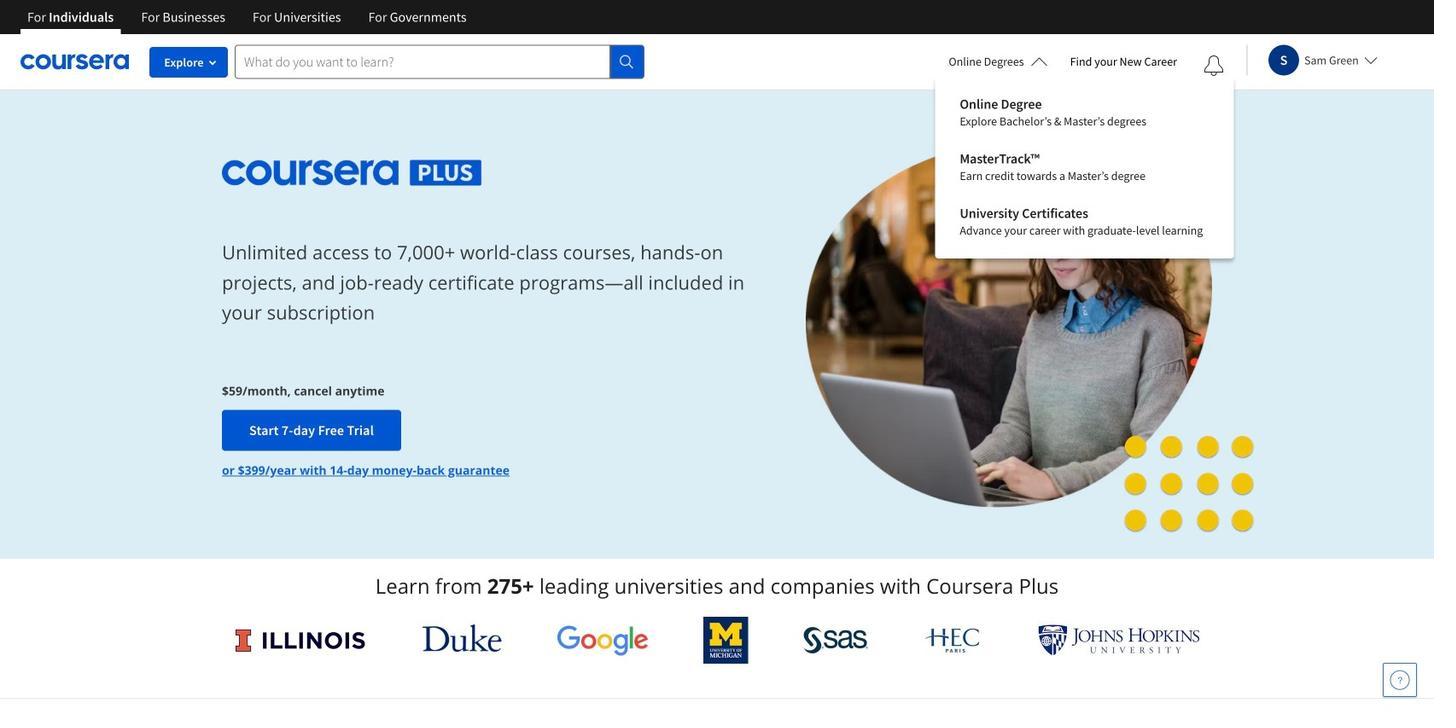 Task type: locate. For each thing, give the bounding box(es) containing it.
None search field
[[235, 45, 645, 79]]

johns hopkins university image
[[1039, 625, 1201, 657]]

coursera plus image
[[222, 160, 482, 186]]

menu
[[947, 85, 1223, 249]]

google image
[[557, 625, 649, 657]]



Task type: describe. For each thing, give the bounding box(es) containing it.
What do you want to learn? text field
[[235, 45, 611, 79]]

university of michigan image
[[704, 617, 749, 664]]

sas image
[[804, 627, 869, 655]]

hec paris image
[[924, 623, 984, 658]]

banner navigation
[[14, 0, 481, 34]]

duke university image
[[423, 625, 502, 653]]

coursera image
[[20, 48, 129, 75]]

university of illinois at urbana-champaign image
[[234, 627, 368, 655]]

help center image
[[1390, 670, 1411, 691]]



Task type: vqa. For each thing, say whether or not it's contained in the screenshot.
Certificate associated with Android
no



